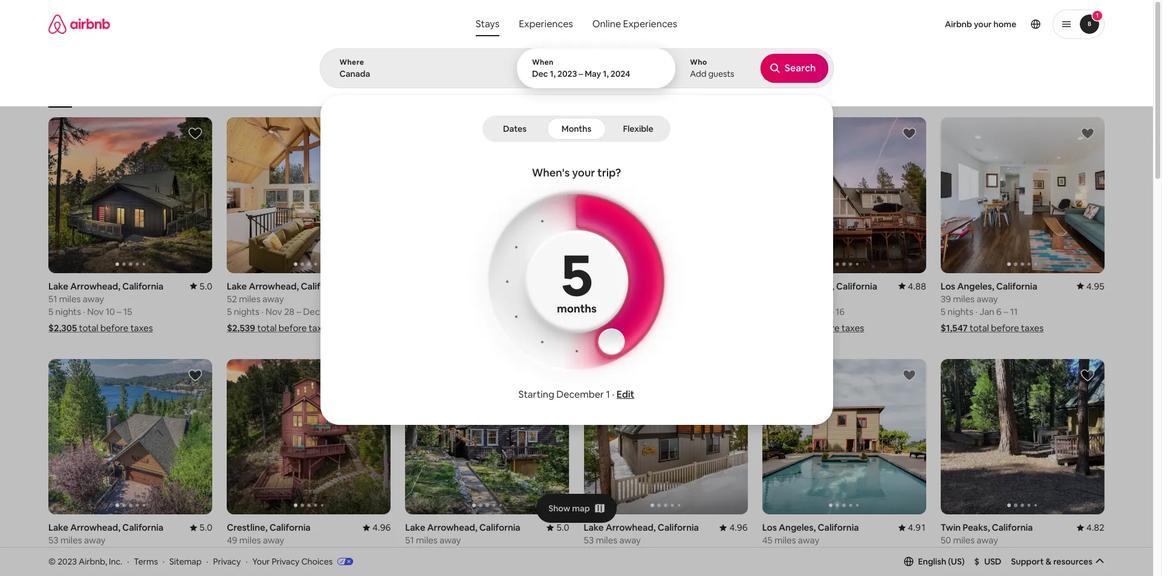 Task type: locate. For each thing, give the bounding box(es) containing it.
sitemap link
[[169, 556, 202, 567]]

15 inside lake arrowhead, california 52 miles away 5 nights · dec 10 – 15 $1,221 total before taxes
[[660, 306, 668, 317]]

– for twin peaks, california 50 miles away 5 nights · nov 12 – 17 $765 total before taxes
[[1010, 548, 1014, 559]]

group
[[48, 61, 898, 108], [48, 117, 212, 273], [227, 117, 391, 273], [406, 117, 570, 273], [584, 117, 748, 273], [763, 117, 927, 273], [941, 117, 1106, 273], [48, 359, 212, 515], [227, 359, 391, 515], [406, 359, 570, 515], [584, 359, 748, 515], [763, 359, 927, 515], [941, 359, 1106, 515]]

1 horizontal spatial 51
[[406, 535, 414, 547]]

airbnb,
[[79, 556, 107, 567]]

51
[[48, 293, 57, 305], [406, 535, 414, 547]]

11 inside los angeles, california 39 miles away 5 nights · jan 6 – 11 $1,547 total before taxes
[[1011, 306, 1018, 317]]

1 horizontal spatial dec
[[532, 68, 548, 79]]

taxes inside lake arrowhead, california 53 miles away 5 nights · nov 2 – 7 $5,015 total before taxes
[[129, 564, 151, 576]]

1 vertical spatial los
[[763, 522, 777, 534]]

1 vertical spatial 2023
[[58, 556, 77, 567]]

lake arrowhead, california up nov 12 – 17 total before taxes at bottom left
[[406, 281, 521, 292]]

english
[[919, 557, 947, 567]]

away inside crestline, california 49 miles away 5 nights · nov 2 – 7 $1,994 total before taxes
[[263, 535, 285, 547]]

52 for lake arrowhead, california 52 miles away 5 nights · dec 10 – 15 $1,221 total before taxes
[[584, 293, 594, 305]]

miles inside lake arrowhead, california 51 miles away 5 nights · nov 10 – 15 $2,305 total before taxes
[[59, 293, 81, 305]]

dec inside lake arrowhead, california 52 miles away 5 nights · nov 28 – dec 3 $2,539 total before taxes
[[303, 306, 320, 317]]

2 7 from the left
[[298, 548, 303, 559]]

california
[[122, 281, 164, 292], [658, 281, 699, 292], [301, 281, 342, 292], [480, 281, 521, 292], [837, 281, 878, 292], [997, 281, 1038, 292], [122, 522, 164, 534], [658, 522, 699, 534], [270, 522, 311, 534], [480, 522, 521, 534], [818, 522, 860, 534], [993, 522, 1034, 534]]

dec right months
[[623, 306, 640, 317]]

· inside lake arrowhead, california 53 miles away 5 nights · nov 2 – 7 $5,015 total before taxes
[[83, 548, 85, 559]]

angeles, inside los angeles, california 45 miles away 5 nights · nov 13 – 18
[[779, 522, 816, 534]]

miles for lake arrowhead, california 51 miles away 5 nights · nov 7 – 12
[[416, 535, 438, 547]]

52 up $2,539
[[227, 293, 237, 305]]

11 left 16
[[820, 306, 828, 317]]

5 for lake arrowhead, california 53 miles away 5 nights · nov 5 – 10
[[584, 548, 589, 559]]

nights inside lake arrowhead, california 52 miles away 5 nights · dec 10 – 15 $1,221 total before taxes
[[591, 306, 617, 317]]

– for los angeles, california 39 miles away 5 nights · jan 6 – 11 $1,547 total before taxes
[[1004, 306, 1009, 317]]

2 horizontal spatial 12
[[999, 548, 1008, 559]]

5 for twin peaks, california 50 miles away 5 nights · nov 12 – 17 $765 total before taxes
[[941, 548, 946, 559]]

0 horizontal spatial los
[[763, 522, 777, 534]]

10 inside lake arrowhead, california 51 miles away 5 nights · nov 10 – 15 $2,305 total before taxes
[[106, 306, 115, 317]]

1 52 from the left
[[584, 293, 594, 305]]

50
[[941, 535, 952, 547]]

4.91 out of 5 average rating image
[[899, 522, 927, 534]]

twin peaks, california 50 miles away 5 nights · nov 12 – 17 $765 total before taxes
[[941, 522, 1038, 576]]

privacy down 49
[[213, 556, 241, 567]]

treehouses
[[715, 90, 754, 99]]

dec
[[532, 68, 548, 79], [623, 306, 640, 317], [303, 306, 320, 317]]

1 horizontal spatial 12
[[476, 548, 485, 559]]

11
[[820, 306, 828, 317], [1011, 306, 1018, 317]]

2 privacy from the left
[[272, 556, 300, 567]]

los up 45
[[763, 522, 777, 534]]

flexible
[[623, 123, 654, 134]]

add to wishlist: los angeles, california image
[[1081, 126, 1096, 141]]

0 horizontal spatial 2
[[106, 548, 111, 559]]

&
[[1046, 557, 1052, 567]]

grid
[[514, 89, 527, 99]]

total before taxes button for 12
[[406, 322, 509, 334]]

15 for nov
[[123, 306, 132, 317]]

1 vertical spatial your
[[573, 166, 596, 180]]

what can we help you find? tab list
[[466, 12, 583, 36]]

1 11 from the left
[[820, 306, 828, 317]]

nov for lake arrowhead, california 51 miles away 5 nights · nov 7 – 12
[[444, 548, 461, 559]]

nov for lake arrowhead, california 53 miles away 5 nights · nov 2 – 7 $5,015 total before taxes
[[87, 548, 104, 559]]

2 53 from the left
[[584, 535, 594, 547]]

1, right may
[[603, 68, 609, 79]]

2 4.96 out of 5 average rating image from the left
[[363, 522, 391, 534]]

0 horizontal spatial experiences
[[519, 18, 573, 30]]

1 horizontal spatial 1,
[[603, 68, 609, 79]]

trip?
[[598, 166, 622, 180]]

skiing
[[439, 90, 460, 99]]

0 horizontal spatial 17
[[480, 306, 489, 317]]

4.96 for 1st "4.96 out of 5 average rating" "icon" from right
[[373, 522, 391, 534]]

1 vertical spatial angeles,
[[779, 522, 816, 534]]

© 2023 airbnb, inc. ·
[[48, 556, 129, 567]]

– for lake arrowhead, california 53 miles away 5 nights · nov 5 – 10
[[649, 548, 653, 559]]

your inside 'stays' tab panel
[[573, 166, 596, 180]]

1 horizontal spatial 2
[[284, 548, 289, 559]]

add to wishlist: lake arrowhead, california image
[[188, 126, 203, 141], [545, 126, 560, 141], [545, 368, 560, 383]]

total
[[79, 322, 98, 334], [612, 322, 632, 334], [257, 322, 277, 334], [435, 322, 455, 334], [791, 322, 810, 334], [970, 322, 990, 334], [77, 564, 97, 576], [257, 564, 276, 576], [964, 564, 984, 576]]

0 vertical spatial 1
[[1097, 11, 1100, 19]]

lake inside lake arrowhead, california 52 miles away 5 nights · dec 10 – 15 $1,221 total before taxes
[[584, 281, 604, 292]]

0 horizontal spatial add to wishlist: lake arrowhead, california image
[[188, 368, 203, 383]]

0 horizontal spatial dec
[[303, 306, 320, 317]]

53 for lake arrowhead, california 53 miles away 5 nights · nov 5 – 10
[[584, 535, 594, 547]]

1,
[[550, 68, 556, 79], [603, 68, 609, 79]]

0 horizontal spatial 7
[[119, 548, 124, 559]]

1 7 from the left
[[119, 548, 124, 559]]

arrowhead, inside lake arrowhead, california 51 miles away 5 nights · nov 10 – 15 $2,305 total before taxes
[[70, 281, 121, 292]]

none search field containing 5
[[320, 0, 834, 425]]

0 vertical spatial 51
[[48, 293, 57, 305]]

1 horizontal spatial 2023
[[558, 68, 577, 79]]

total before taxes button
[[406, 322, 509, 334], [763, 322, 865, 334]]

miles
[[59, 293, 81, 305], [596, 293, 618, 305], [239, 293, 261, 305], [954, 293, 975, 305], [61, 535, 82, 547], [596, 535, 618, 547], [240, 535, 261, 547], [416, 535, 438, 547], [775, 535, 797, 547], [954, 535, 975, 547]]

1, down 'when'
[[550, 68, 556, 79]]

– for lake arrowhead, california 51 miles away 5 nights · nov 10 – 15 $2,305 total before taxes
[[117, 306, 122, 317]]

lake arrowhead, california
[[406, 281, 521, 292], [763, 281, 878, 292]]

4.82 out of 5 average rating image
[[1078, 522, 1106, 534]]

0 horizontal spatial angeles,
[[779, 522, 816, 534]]

· inside the lake arrowhead, california 53 miles away 5 nights · nov 5 – 10
[[619, 548, 621, 559]]

nov inside los angeles, california 45 miles away 5 nights · nov 13 – 18
[[802, 548, 818, 559]]

0 horizontal spatial 2023
[[58, 556, 77, 567]]

dec down 'when'
[[532, 68, 548, 79]]

nights for lake arrowhead, california 51 miles away 5 nights · nov 10 – 15 $2,305 total before taxes
[[55, 306, 81, 317]]

los
[[941, 281, 956, 292], [763, 522, 777, 534]]

1 horizontal spatial 4.96
[[730, 522, 748, 534]]

taxes inside lake arrowhead, california 51 miles away 5 nights · nov 10 – 15 $2,305 total before taxes
[[130, 322, 153, 334]]

2 2 from the left
[[284, 548, 289, 559]]

1 vertical spatial 1
[[607, 388, 611, 401]]

nights for lake arrowhead, california 52 miles away 5 nights · dec 10 – 15 $1,221 total before taxes
[[591, 306, 617, 317]]

2 horizontal spatial 10
[[655, 548, 664, 559]]

$ usd
[[975, 557, 1002, 567]]

los for 39
[[941, 281, 956, 292]]

3 7 from the left
[[463, 548, 468, 559]]

4.82
[[1087, 522, 1106, 534]]

online experiences link
[[583, 12, 687, 36]]

your left trip?
[[573, 166, 596, 180]]

0 horizontal spatial 51
[[48, 293, 57, 305]]

1 horizontal spatial 1
[[1097, 11, 1100, 19]]

53 up ©
[[48, 535, 59, 547]]

sitemap
[[169, 556, 202, 567]]

0 horizontal spatial total before taxes button
[[406, 322, 509, 334]]

– for lake arrowhead, california 53 miles away 5 nights · nov 2 – 7 $5,015 total before taxes
[[113, 548, 117, 559]]

before inside nov 12 – 17 total before taxes
[[457, 322, 485, 334]]

51 for lake arrowhead, california 51 miles away 5 nights · nov 7 – 12
[[406, 535, 414, 547]]

0 horizontal spatial privacy
[[213, 556, 241, 567]]

1 vertical spatial 17
[[1016, 548, 1025, 559]]

51 for lake arrowhead, california 51 miles away 5 nights · nov 10 – 15 $2,305 total before taxes
[[48, 293, 57, 305]]

california inside los angeles, california 39 miles away 5 nights · jan 6 – 11 $1,547 total before taxes
[[997, 281, 1038, 292]]

2 right your on the left of page
[[284, 548, 289, 559]]

4.88
[[909, 281, 927, 292]]

$1,221
[[584, 322, 610, 334]]

away inside the lake arrowhead, california 53 miles away 5 nights · nov 5 – 10
[[620, 535, 641, 547]]

0 vertical spatial 2023
[[558, 68, 577, 79]]

your privacy choices link
[[253, 556, 353, 568]]

11 right 6
[[1011, 306, 1018, 317]]

your left home
[[975, 19, 993, 30]]

california inside lake arrowhead, california 52 miles away 5 nights · nov 28 – dec 3 $2,539 total before taxes
[[301, 281, 342, 292]]

53 down map
[[584, 535, 594, 547]]

52 inside lake arrowhead, california 52 miles away 5 nights · nov 28 – dec 3 $2,539 total before taxes
[[227, 293, 237, 305]]

2
[[106, 548, 111, 559], [284, 548, 289, 559]]

10 for dec
[[642, 306, 651, 317]]

lake inside the lake arrowhead, california 53 miles away 5 nights · nov 5 – 10
[[584, 522, 604, 534]]

support & resources
[[1012, 557, 1093, 567]]

miles for twin peaks, california 50 miles away 5 nights · nov 12 – 17 $765 total before taxes
[[954, 535, 975, 547]]

0 vertical spatial los
[[941, 281, 956, 292]]

add to wishlist: lake arrowhead, california image
[[903, 126, 917, 141], [188, 368, 203, 383]]

10
[[106, 306, 115, 317], [642, 306, 651, 317], [655, 548, 664, 559]]

privacy
[[213, 556, 241, 567], [272, 556, 300, 567]]

0 horizontal spatial 1,
[[550, 68, 556, 79]]

experiences right online
[[624, 18, 678, 30]]

28
[[284, 306, 295, 317]]

experiences up 'when'
[[519, 18, 573, 30]]

17
[[480, 306, 489, 317], [1016, 548, 1025, 559]]

5 for los angeles, california 45 miles away 5 nights · nov 13 – 18
[[763, 548, 768, 559]]

miles inside los angeles, california 45 miles away 5 nights · nov 13 – 18
[[775, 535, 797, 547]]

lake arrowhead, california 51 miles away 5 nights · nov 7 – 12
[[406, 522, 521, 559]]

miles inside lake arrowhead, california 52 miles away 5 nights · nov 28 – dec 3 $2,539 total before taxes
[[239, 293, 261, 305]]

nov for lake arrowhead, california 52 miles away 5 nights · nov 28 – dec 3 $2,539 total before taxes
[[266, 306, 282, 317]]

1 horizontal spatial your
[[975, 19, 993, 30]]

5 for lake arrowhead, california 51 miles away 5 nights · nov 7 – 12
[[406, 548, 411, 559]]

away for lake arrowhead, california 52 miles away 5 nights · dec 10 – 15 $1,221 total before taxes
[[620, 293, 641, 305]]

before inside los angeles, california 39 miles away 5 nights · jan 6 – 11 $1,547 total before taxes
[[992, 322, 1020, 334]]

tab list inside 'stays' tab panel
[[485, 116, 669, 142]]

– inside los angeles, california 39 miles away 5 nights · jan 6 – 11 $1,547 total before taxes
[[1004, 306, 1009, 317]]

2023 left may
[[558, 68, 577, 79]]

0 horizontal spatial your
[[573, 166, 596, 180]]

0 vertical spatial angeles,
[[958, 281, 995, 292]]

1 horizontal spatial total before taxes button
[[763, 322, 865, 334]]

add
[[691, 68, 707, 79]]

taxes inside nov 11 – 16 total before taxes
[[842, 322, 865, 334]]

1 horizontal spatial los
[[941, 281, 956, 292]]

1 horizontal spatial 7
[[298, 548, 303, 559]]

15
[[123, 306, 132, 317], [660, 306, 668, 317]]

1 experiences from the left
[[519, 18, 573, 30]]

5 for los angeles, california 39 miles away 5 nights · jan 6 – 11 $1,547 total before taxes
[[941, 306, 946, 317]]

– inside los angeles, california 45 miles away 5 nights · nov 13 – 18
[[831, 548, 836, 559]]

2 52 from the left
[[227, 293, 237, 305]]

53 for lake arrowhead, california 53 miles away 5 nights · nov 2 – 7 $5,015 total before taxes
[[48, 535, 59, 547]]

before inside crestline, california 49 miles away 5 nights · nov 2 – 7 $1,994 total before taxes
[[278, 564, 306, 576]]

profile element
[[698, 0, 1106, 48]]

0 vertical spatial your
[[975, 19, 993, 30]]

1 horizontal spatial add to wishlist: lake arrowhead, california image
[[903, 126, 917, 141]]

0 horizontal spatial 12
[[463, 306, 472, 317]]

2023 right ©
[[58, 556, 77, 567]]

2 4.96 from the left
[[373, 522, 391, 534]]

0 horizontal spatial 52
[[227, 293, 237, 305]]

2 lake arrowhead, california from the left
[[763, 281, 878, 292]]

4.95
[[1087, 281, 1106, 292]]

taxes
[[130, 322, 153, 334], [664, 322, 686, 334], [309, 322, 331, 334], [487, 322, 509, 334], [842, 322, 865, 334], [1022, 322, 1044, 334], [129, 564, 151, 576], [308, 564, 331, 576], [1016, 564, 1038, 576]]

away inside los angeles, california 45 miles away 5 nights · nov 13 – 18
[[799, 535, 820, 547]]

dec left the 3
[[303, 306, 320, 317]]

before inside lake arrowhead, california 52 miles away 5 nights · dec 10 – 15 $1,221 total before taxes
[[634, 322, 662, 334]]

add to wishlist: lake arrowhead, california image for lake arrowhead, california 51 miles away 5 nights · nov 10 – 15 $2,305 total before taxes
[[188, 126, 203, 141]]

amazing views
[[309, 89, 360, 99]]

1 15 from the left
[[123, 306, 132, 317]]

10 inside lake arrowhead, california 52 miles away 5 nights · dec 10 – 15 $1,221 total before taxes
[[642, 306, 651, 317]]

5
[[561, 237, 593, 313], [48, 306, 53, 317], [584, 306, 589, 317], [227, 306, 232, 317], [941, 306, 946, 317], [48, 548, 53, 559], [584, 548, 589, 559], [642, 548, 647, 559], [227, 548, 232, 559], [406, 548, 411, 559], [763, 548, 768, 559], [941, 548, 946, 559]]

4.94 out of 5 average rating image
[[542, 281, 570, 292]]

stays tab panel
[[320, 48, 834, 425]]

5 for lake arrowhead, california 53 miles away 5 nights · nov 2 – 7 $5,015 total before taxes
[[48, 548, 53, 559]]

11 inside nov 11 – 16 total before taxes
[[820, 306, 828, 317]]

away for lake arrowhead, california 53 miles away 5 nights · nov 2 – 7 $5,015 total before taxes
[[84, 535, 106, 547]]

nov
[[87, 306, 104, 317], [266, 306, 282, 317], [444, 306, 461, 317], [802, 306, 818, 317], [87, 548, 104, 559], [623, 548, 640, 559], [266, 548, 282, 559], [444, 548, 461, 559], [802, 548, 818, 559], [980, 548, 997, 559]]

lake arrowhead, california up 16
[[763, 281, 878, 292]]

53 inside lake arrowhead, california 53 miles away 5 nights · nov 2 – 7 $5,015 total before taxes
[[48, 535, 59, 547]]

lake arrowhead, california 53 miles away 5 nights · nov 2 – 7 $5,015 total before taxes
[[48, 522, 164, 576]]

2 11 from the left
[[1011, 306, 1018, 317]]

0 horizontal spatial 53
[[48, 535, 59, 547]]

0 horizontal spatial 10
[[106, 306, 115, 317]]

5.0 out of 5 average rating image
[[190, 281, 212, 292], [547, 522, 570, 534]]

miles for lake arrowhead, california 53 miles away 5 nights · nov 5 – 10
[[596, 535, 618, 547]]

away inside lake arrowhead, california 52 miles away 5 nights · nov 28 – dec 3 $2,539 total before taxes
[[263, 293, 284, 305]]

1 horizontal spatial 17
[[1016, 548, 1025, 559]]

0 horizontal spatial lake arrowhead, california
[[406, 281, 521, 292]]

52 inside lake arrowhead, california 52 miles away 5 nights · dec 10 – 15 $1,221 total before taxes
[[584, 293, 594, 305]]

4.96
[[730, 522, 748, 534], [373, 522, 391, 534]]

online
[[593, 18, 621, 30]]

nov for lake arrowhead, california 53 miles away 5 nights · nov 5 – 10
[[623, 548, 640, 559]]

nights inside lake arrowhead, california 51 miles away 5 nights · nov 7 – 12
[[413, 548, 438, 559]]

2 horizontal spatial dec
[[623, 306, 640, 317]]

add to wishlist: los angeles, california image
[[903, 368, 917, 383]]

1 4.96 from the left
[[730, 522, 748, 534]]

2 horizontal spatial 7
[[463, 548, 468, 559]]

when's your trip?
[[532, 166, 622, 180]]

your
[[975, 19, 993, 30], [573, 166, 596, 180]]

away for lake arrowhead, california 51 miles away 5 nights · nov 7 – 12
[[440, 535, 461, 547]]

0 vertical spatial add to wishlist: lake arrowhead, california image
[[903, 126, 917, 141]]

0 horizontal spatial 11
[[820, 306, 828, 317]]

6
[[997, 306, 1002, 317]]

1 horizontal spatial 53
[[584, 535, 594, 547]]

nov inside lake arrowhead, california 51 miles away 5 nights · nov 10 – 15 $2,305 total before taxes
[[87, 306, 104, 317]]

– inside twin peaks, california 50 miles away 5 nights · nov 12 – 17 $765 total before taxes
[[1010, 548, 1014, 559]]

miles inside los angeles, california 39 miles away 5 nights · jan 6 – 11 $1,547 total before taxes
[[954, 293, 975, 305]]

before
[[100, 322, 128, 334], [634, 322, 662, 334], [279, 322, 307, 334], [457, 322, 485, 334], [812, 322, 840, 334], [992, 322, 1020, 334], [99, 564, 127, 576], [278, 564, 306, 576], [985, 564, 1014, 576]]

dates button
[[485, 118, 545, 140]]

0 vertical spatial 5.0 out of 5 average rating image
[[190, 281, 212, 292]]

1 inside 'stays' tab panel
[[607, 388, 611, 401]]

5.0 for lake arrowhead, california 51 miles away 5 nights · nov 10 – 15 $2,305 total before taxes
[[200, 281, 212, 292]]

4.96 for second "4.96 out of 5 average rating" "icon" from right
[[730, 522, 748, 534]]

0 horizontal spatial 15
[[123, 306, 132, 317]]

1 horizontal spatial angeles,
[[958, 281, 995, 292]]

when's
[[532, 166, 570, 180]]

2 left terms
[[106, 548, 111, 559]]

taxes inside twin peaks, california 50 miles away 5 nights · nov 12 – 17 $765 total before taxes
[[1016, 564, 1038, 576]]

1 vertical spatial add to wishlist: lake arrowhead, california image
[[188, 368, 203, 383]]

1 horizontal spatial privacy
[[272, 556, 300, 567]]

miles for lake arrowhead, california 53 miles away 5 nights · nov 2 – 7 $5,015 total before taxes
[[61, 535, 82, 547]]

1 horizontal spatial 4.96 out of 5 average rating image
[[720, 522, 748, 534]]

nights
[[55, 306, 81, 317], [591, 306, 617, 317], [234, 306, 260, 317], [948, 306, 974, 317], [55, 548, 81, 559], [591, 548, 617, 559], [234, 548, 260, 559], [413, 548, 438, 559], [770, 548, 796, 559], [948, 548, 974, 559]]

7
[[119, 548, 124, 559], [298, 548, 303, 559], [463, 548, 468, 559]]

dec inside lake arrowhead, california 52 miles away 5 nights · dec 10 – 15 $1,221 total before taxes
[[623, 306, 640, 317]]

away inside lake arrowhead, california 52 miles away 5 nights · dec 10 – 15 $1,221 total before taxes
[[620, 293, 641, 305]]

5 inside lake arrowhead, california 51 miles away 5 nights · nov 10 – 15 $2,305 total before taxes
[[48, 306, 53, 317]]

· inside lake arrowhead, california 51 miles away 5 nights · nov 7 – 12
[[440, 548, 442, 559]]

· inside los angeles, california 45 miles away 5 nights · nov 13 – 18
[[798, 548, 800, 559]]

privacy right your on the left of page
[[272, 556, 300, 567]]

1 privacy from the left
[[213, 556, 241, 567]]

los up 39
[[941, 281, 956, 292]]

online experiences
[[593, 18, 678, 30]]

0 horizontal spatial 1
[[607, 388, 611, 401]]

california inside lake arrowhead, california 52 miles away 5 nights · dec 10 – 15 $1,221 total before taxes
[[658, 281, 699, 292]]

tab list
[[485, 116, 669, 142]]

1 lake arrowhead, california from the left
[[406, 281, 521, 292]]

1 horizontal spatial 15
[[660, 306, 668, 317]]

0 vertical spatial 17
[[480, 306, 489, 317]]

1 total before taxes button from the left
[[406, 322, 509, 334]]

nov inside twin peaks, california 50 miles away 5 nights · nov 12 – 17 $765 total before taxes
[[980, 548, 997, 559]]

add to wishlist: lake arrowhead, california image for 4.88
[[903, 126, 917, 141]]

1 horizontal spatial lake arrowhead, california
[[763, 281, 878, 292]]

nov for lake arrowhead, california 51 miles away 5 nights · nov 10 – 15 $2,305 total before taxes
[[87, 306, 104, 317]]

total inside nov 11 – 16 total before taxes
[[791, 322, 810, 334]]

miles inside lake arrowhead, california 52 miles away 5 nights · dec 10 – 15 $1,221 total before taxes
[[596, 293, 618, 305]]

2 total before taxes button from the left
[[763, 322, 865, 334]]

0 horizontal spatial 4.96 out of 5 average rating image
[[363, 522, 391, 534]]

nov 12 – 17 total before taxes
[[435, 306, 509, 334]]

display total before taxes switch
[[1073, 77, 1095, 91]]

arrowhead,
[[70, 281, 121, 292], [606, 281, 656, 292], [249, 281, 299, 292], [428, 281, 478, 292], [785, 281, 835, 292], [70, 522, 121, 534], [606, 522, 656, 534], [428, 522, 478, 534]]

peaks,
[[963, 522, 991, 534]]

– for lake arrowhead, california 52 miles away 5 nights · nov 28 – dec 3 $2,539 total before taxes
[[297, 306, 301, 317]]

None search field
[[320, 0, 834, 425]]

away inside los angeles, california 39 miles away 5 nights · jan 6 – 11 $1,547 total before taxes
[[977, 293, 999, 305]]

1 horizontal spatial 5.0 out of 5 average rating image
[[547, 522, 570, 534]]

12 inside twin peaks, california 50 miles away 5 nights · nov 12 – 17 $765 total before taxes
[[999, 548, 1008, 559]]

51 inside lake arrowhead, california 51 miles away 5 nights · nov 7 – 12
[[406, 535, 414, 547]]

add to wishlist: lake arrowhead, california image for nov 12 – 17 total before taxes
[[545, 126, 560, 141]]

1 vertical spatial 51
[[406, 535, 414, 547]]

resources
[[1054, 557, 1093, 567]]

1 horizontal spatial 52
[[584, 293, 594, 305]]

experiences
[[519, 18, 573, 30], [624, 18, 678, 30]]

1 4.96 out of 5 average rating image from the left
[[720, 522, 748, 534]]

1 2 from the left
[[106, 548, 111, 559]]

before inside nov 11 – 16 total before taxes
[[812, 322, 840, 334]]

– inside the lake arrowhead, california 53 miles away 5 nights · nov 5 – 10
[[649, 548, 653, 559]]

– for los angeles, california 45 miles away 5 nights · nov 13 – 18
[[831, 548, 836, 559]]

· inside crestline, california 49 miles away 5 nights · nov 2 – 7 $1,994 total before taxes
[[262, 548, 264, 559]]

miles for lake arrowhead, california 51 miles away 5 nights · nov 10 – 15 $2,305 total before taxes
[[59, 293, 81, 305]]

nov for los angeles, california 45 miles away 5 nights · nov 13 – 18
[[802, 548, 818, 559]]

tab list containing dates
[[485, 116, 669, 142]]

1 horizontal spatial 11
[[1011, 306, 1018, 317]]

off-the-grid
[[486, 89, 527, 99]]

lake
[[556, 90, 572, 99], [48, 281, 68, 292], [584, 281, 604, 292], [227, 281, 247, 292], [406, 281, 426, 292], [763, 281, 783, 292], [48, 522, 68, 534], [584, 522, 604, 534], [406, 522, 426, 534]]

california inside lake arrowhead, california 51 miles away 5 nights · nov 10 – 15 $2,305 total before taxes
[[122, 281, 164, 292]]

arrowhead, inside lake arrowhead, california 51 miles away 5 nights · nov 7 – 12
[[428, 522, 478, 534]]

away inside lake arrowhead, california 51 miles away 5 nights · nov 7 – 12
[[440, 535, 461, 547]]

1 53 from the left
[[48, 535, 59, 547]]

1 1, from the left
[[550, 68, 556, 79]]

5 inside los angeles, california 45 miles away 5 nights · nov 13 – 18
[[763, 548, 768, 559]]

5.0
[[200, 281, 212, 292], [200, 522, 212, 534], [557, 522, 570, 534]]

usd
[[985, 557, 1002, 567]]

your for airbnb
[[975, 19, 993, 30]]

1 horizontal spatial 10
[[642, 306, 651, 317]]

2 15 from the left
[[660, 306, 668, 317]]

angeles, for nov 13 – 18
[[779, 522, 816, 534]]

miles inside the lake arrowhead, california 53 miles away 5 nights · nov 5 – 10
[[596, 535, 618, 547]]

5 for lake arrowhead, california 51 miles away 5 nights · nov 10 – 15 $2,305 total before taxes
[[48, 306, 53, 317]]

· inside lake arrowhead, california 52 miles away 5 nights · dec 10 – 15 $1,221 total before taxes
[[619, 306, 621, 317]]

52 up $1,221
[[584, 293, 594, 305]]

5 for lake arrowhead, california 52 miles away 5 nights · nov 28 – dec 3 $2,539 total before taxes
[[227, 306, 232, 317]]

1 horizontal spatial experiences
[[624, 18, 678, 30]]

2 experiences from the left
[[624, 18, 678, 30]]

california inside lake arrowhead, california 51 miles away 5 nights · nov 7 – 12
[[480, 522, 521, 534]]

nights for los angeles, california 45 miles away 5 nights · nov 13 – 18
[[770, 548, 796, 559]]

privacy inside "link"
[[272, 556, 300, 567]]

nights inside lake arrowhead, california 53 miles away 5 nights · nov 2 – 7 $5,015 total before taxes
[[55, 548, 81, 559]]

0 horizontal spatial 4.96
[[373, 522, 391, 534]]

nights inside the lake arrowhead, california 53 miles away 5 nights · nov 5 – 10
[[591, 548, 617, 559]]

show map button
[[537, 494, 617, 523]]

4.96 out of 5 average rating image
[[720, 522, 748, 534], [363, 522, 391, 534]]

nights inside lake arrowhead, california 51 miles away 5 nights · nov 10 – 15 $2,305 total before taxes
[[55, 306, 81, 317]]

nov inside lake arrowhead, california 51 miles away 5 nights · nov 7 – 12
[[444, 548, 461, 559]]

– inside lake arrowhead, california 51 miles away 5 nights · nov 10 – 15 $2,305 total before taxes
[[117, 306, 122, 317]]



Task type: describe. For each thing, give the bounding box(es) containing it.
· inside 'stays' tab panel
[[613, 388, 615, 401]]

edit button
[[617, 388, 635, 401]]

months
[[557, 302, 597, 316]]

5 inside crestline, california 49 miles away 5 nights · nov 2 – 7 $1,994 total before taxes
[[227, 548, 232, 559]]

taxes inside crestline, california 49 miles away 5 nights · nov 2 – 7 $1,994 total before taxes
[[308, 564, 331, 576]]

california inside the lake arrowhead, california 53 miles away 5 nights · nov 5 – 10
[[658, 522, 699, 534]]

nov inside nov 11 – 16 total before taxes
[[802, 306, 818, 317]]

lake inside lake arrowhead, california 51 miles away 5 nights · nov 10 – 15 $2,305 total before taxes
[[48, 281, 68, 292]]

off-
[[486, 89, 499, 99]]

experiences button
[[510, 12, 583, 36]]

camping
[[775, 90, 806, 99]]

· inside los angeles, california 39 miles away 5 nights · jan 6 – 11 $1,547 total before taxes
[[976, 306, 978, 317]]

away for lake arrowhead, california 51 miles away 5 nights · nov 10 – 15 $2,305 total before taxes
[[83, 293, 104, 305]]

california inside twin peaks, california 50 miles away 5 nights · nov 12 – 17 $765 total before taxes
[[993, 522, 1034, 534]]

airbnb
[[946, 19, 973, 30]]

group containing amazing views
[[48, 61, 898, 108]]

flexible button
[[609, 118, 669, 140]]

show map
[[549, 503, 590, 514]]

your
[[253, 556, 270, 567]]

twin
[[941, 522, 962, 534]]

lake arrowhead, california for 12
[[406, 281, 521, 292]]

5 inside 'stays' tab panel
[[561, 237, 593, 313]]

miles for lake arrowhead, california 52 miles away 5 nights · dec 10 – 15 $1,221 total before taxes
[[596, 293, 618, 305]]

15 for dec
[[660, 306, 668, 317]]

– inside nov 12 – 17 total before taxes
[[474, 306, 478, 317]]

dates
[[504, 123, 527, 134]]

17 inside twin peaks, california 50 miles away 5 nights · nov 12 – 17 $765 total before taxes
[[1016, 548, 1025, 559]]

nov for twin peaks, california 50 miles away 5 nights · nov 12 – 17 $765 total before taxes
[[980, 548, 997, 559]]

total inside nov 12 – 17 total before taxes
[[435, 322, 455, 334]]

show
[[549, 503, 571, 514]]

$1,547
[[941, 322, 968, 334]]

· inside lake arrowhead, california 52 miles away 5 nights · nov 28 – dec 3 $2,539 total before taxes
[[262, 306, 264, 317]]

countryside
[[653, 90, 695, 99]]

12 inside nov 12 – 17 total before taxes
[[463, 306, 472, 317]]

design
[[605, 90, 629, 99]]

52 for lake arrowhead, california 52 miles away 5 nights · nov 28 – dec 3 $2,539 total before taxes
[[227, 293, 237, 305]]

nov 11 – 16 total before taxes
[[791, 306, 865, 334]]

nights for los angeles, california 39 miles away 5 nights · jan 6 – 11 $1,547 total before taxes
[[948, 306, 974, 317]]

nights for lake arrowhead, california 53 miles away 5 nights · nov 5 – 10
[[591, 548, 617, 559]]

nov inside crestline, california 49 miles away 5 nights · nov 2 – 7 $1,994 total before taxes
[[266, 548, 282, 559]]

home
[[994, 19, 1017, 30]]

nights inside crestline, california 49 miles away 5 nights · nov 2 – 7 $1,994 total before taxes
[[234, 548, 260, 559]]

your for when's
[[573, 166, 596, 180]]

taxes inside los angeles, california 39 miles away 5 nights · jan 6 – 11 $1,547 total before taxes
[[1022, 322, 1044, 334]]

december
[[557, 388, 604, 401]]

lake inside lake arrowhead, california 51 miles away 5 nights · nov 7 – 12
[[406, 522, 426, 534]]

5.0 out of 5 average rating image
[[190, 522, 212, 534]]

guests
[[709, 68, 735, 79]]

$
[[975, 557, 980, 567]]

amazing
[[309, 89, 339, 99]]

$2,539
[[227, 322, 255, 334]]

lake arrowhead, california 52 miles away 5 nights · nov 28 – dec 3 $2,539 total before taxes
[[227, 281, 342, 334]]

before inside lake arrowhead, california 52 miles away 5 nights · nov 28 – dec 3 $2,539 total before taxes
[[279, 322, 307, 334]]

4.91
[[909, 522, 927, 534]]

away for los angeles, california 39 miles away 5 nights · jan 6 – 11 $1,547 total before taxes
[[977, 293, 999, 305]]

· inside lake arrowhead, california 51 miles away 5 nights · nov 10 – 15 $2,305 total before taxes
[[83, 306, 85, 317]]

english (us) button
[[904, 557, 965, 567]]

2 inside lake arrowhead, california 53 miles away 5 nights · nov 2 – 7 $5,015 total before taxes
[[106, 548, 111, 559]]

lake arrowhead, california 51 miles away 5 nights · nov 10 – 15 $2,305 total before taxes
[[48, 281, 164, 334]]

starting december 1 · edit
[[519, 388, 635, 401]]

the-
[[499, 89, 514, 99]]

2023 inside when dec 1, 2023 – may 1, 2024
[[558, 68, 577, 79]]

choices
[[302, 556, 333, 567]]

dec inside when dec 1, 2023 – may 1, 2024
[[532, 68, 548, 79]]

away for lake arrowhead, california 53 miles away 5 nights · nov 5 – 10
[[620, 535, 641, 547]]

terms
[[134, 556, 158, 567]]

los angeles, california 45 miles away 5 nights · nov 13 – 18
[[763, 522, 860, 559]]

english (us)
[[919, 557, 965, 567]]

miles inside crestline, california 49 miles away 5 nights · nov 2 – 7 $1,994 total before taxes
[[240, 535, 261, 547]]

arrowhead, inside lake arrowhead, california 53 miles away 5 nights · nov 2 – 7 $5,015 total before taxes
[[70, 522, 121, 534]]

total inside lake arrowhead, california 51 miles away 5 nights · nov 10 – 15 $2,305 total before taxes
[[79, 322, 98, 334]]

10 for nov
[[106, 306, 115, 317]]

total inside lake arrowhead, california 53 miles away 5 nights · nov 2 – 7 $5,015 total before taxes
[[77, 564, 97, 576]]

3
[[322, 306, 327, 317]]

california inside los angeles, california 45 miles away 5 nights · nov 13 – 18
[[818, 522, 860, 534]]

18
[[838, 548, 847, 559]]

– inside crestline, california 49 miles away 5 nights · nov 2 – 7 $1,994 total before taxes
[[291, 548, 296, 559]]

17 inside nov 12 – 17 total before taxes
[[480, 306, 489, 317]]

4.95 out of 5 average rating image
[[1078, 281, 1106, 292]]

1 button
[[1053, 10, 1106, 39]]

$765
[[941, 564, 962, 576]]

$2,305
[[48, 322, 77, 334]]

©
[[48, 556, 56, 567]]

miles for los angeles, california 39 miles away 5 nights · jan 6 – 11 $1,547 total before taxes
[[954, 293, 975, 305]]

add to wishlist: lake arrowhead, california image for 5.0
[[188, 368, 203, 383]]

7 inside crestline, california 49 miles away 5 nights · nov 2 – 7 $1,994 total before taxes
[[298, 548, 303, 559]]

nights for lake arrowhead, california 51 miles away 5 nights · nov 7 – 12
[[413, 548, 438, 559]]

california inside crestline, california 49 miles away 5 nights · nov 2 – 7 $1,994 total before taxes
[[270, 522, 311, 534]]

4.88 out of 5 average rating image
[[899, 281, 927, 292]]

total inside crestline, california 49 miles away 5 nights · nov 2 – 7 $1,994 total before taxes
[[257, 564, 276, 576]]

views
[[340, 89, 360, 99]]

nights for lake arrowhead, california 53 miles away 5 nights · nov 2 – 7 $5,015 total before taxes
[[55, 548, 81, 559]]

12 inside lake arrowhead, california 51 miles away 5 nights · nov 7 – 12
[[476, 548, 485, 559]]

away for twin peaks, california 50 miles away 5 nights · nov 12 – 17 $765 total before taxes
[[977, 535, 999, 547]]

months
[[562, 123, 592, 134]]

inc.
[[109, 556, 122, 567]]

crestline, california 49 miles away 5 nights · nov 2 – 7 $1,994 total before taxes
[[227, 522, 331, 576]]

nights for twin peaks, california 50 miles away 5 nights · nov 12 – 17 $765 total before taxes
[[948, 548, 974, 559]]

45
[[763, 535, 773, 547]]

months button
[[548, 118, 606, 140]]

16
[[836, 306, 845, 317]]

who add guests
[[691, 57, 735, 79]]

5 for lake arrowhead, california 52 miles away 5 nights · dec 10 – 15 $1,221 total before taxes
[[584, 306, 589, 317]]

arrowhead, inside lake arrowhead, california 52 miles away 5 nights · nov 28 – dec 3 $2,539 total before taxes
[[249, 281, 299, 292]]

total inside lake arrowhead, california 52 miles away 5 nights · nov 28 – dec 3 $2,539 total before taxes
[[257, 322, 277, 334]]

miles for los angeles, california 45 miles away 5 nights · nov 13 – 18
[[775, 535, 797, 547]]

los for 45
[[763, 522, 777, 534]]

away for los angeles, california 45 miles away 5 nights · nov 13 – 18
[[799, 535, 820, 547]]

experiences inside button
[[519, 18, 573, 30]]

support & resources button
[[1012, 557, 1105, 567]]

lake inside lake arrowhead, california 52 miles away 5 nights · nov 28 – dec 3 $2,539 total before taxes
[[227, 281, 247, 292]]

lake inside lake arrowhead, california 53 miles away 5 nights · nov 2 – 7 $5,015 total before taxes
[[48, 522, 68, 534]]

los angeles, california 39 miles away 5 nights · jan 6 – 11 $1,547 total before taxes
[[941, 281, 1044, 334]]

airbnb your home
[[946, 19, 1017, 30]]

total inside twin peaks, california 50 miles away 5 nights · nov 12 – 17 $765 total before taxes
[[964, 564, 984, 576]]

where
[[340, 57, 364, 67]]

taxes inside lake arrowhead, california 52 miles away 5 nights · dec 10 – 15 $1,221 total before taxes
[[664, 322, 686, 334]]

lake arrowhead, california 52 miles away 5 nights · dec 10 – 15 $1,221 total before taxes
[[584, 281, 699, 334]]

miles for lake arrowhead, california 52 miles away 5 nights · nov 28 – dec 3 $2,539 total before taxes
[[239, 293, 261, 305]]

nov inside nov 12 – 17 total before taxes
[[444, 306, 461, 317]]

lake arrowhead, california for 11
[[763, 281, 878, 292]]

stays
[[476, 18, 500, 30]]

2024
[[611, 68, 631, 79]]

jan
[[980, 306, 995, 317]]

when
[[532, 57, 554, 67]]

california inside lake arrowhead, california 53 miles away 5 nights · nov 2 – 7 $5,015 total before taxes
[[122, 522, 164, 534]]

49
[[227, 535, 238, 547]]

– inside nov 11 – 16 total before taxes
[[830, 306, 834, 317]]

crestline,
[[227, 522, 268, 534]]

terms · sitemap · privacy ·
[[134, 556, 248, 567]]

before inside lake arrowhead, california 51 miles away 5 nights · nov 10 – 15 $2,305 total before taxes
[[100, 322, 128, 334]]

before inside lake arrowhead, california 53 miles away 5 nights · nov 2 – 7 $5,015 total before taxes
[[99, 564, 127, 576]]

$1,994
[[227, 564, 255, 576]]

desert
[[832, 90, 855, 99]]

– inside when dec 1, 2023 – may 1, 2024
[[579, 68, 583, 79]]

10 inside the lake arrowhead, california 53 miles away 5 nights · nov 5 – 10
[[655, 548, 664, 559]]

total inside los angeles, california 39 miles away 5 nights · jan 6 – 11 $1,547 total before taxes
[[970, 322, 990, 334]]

taxes inside lake arrowhead, california 52 miles away 5 nights · nov 28 – dec 3 $2,539 total before taxes
[[309, 322, 331, 334]]

· inside twin peaks, california 50 miles away 5 nights · nov 12 – 17 $765 total before taxes
[[976, 548, 978, 559]]

may
[[585, 68, 602, 79]]

stays button
[[466, 12, 510, 36]]

5.0 for lake arrowhead, california 53 miles away 5 nights · nov 2 – 7 $5,015 total before taxes
[[200, 522, 212, 534]]

away for lake arrowhead, california 52 miles away 5 nights · nov 28 – dec 3 $2,539 total before taxes
[[263, 293, 284, 305]]

taxes inside nov 12 – 17 total before taxes
[[487, 322, 509, 334]]

4.94
[[551, 281, 570, 292]]

1 inside dropdown button
[[1097, 11, 1100, 19]]

1 vertical spatial 5.0 out of 5 average rating image
[[547, 522, 570, 534]]

map
[[573, 503, 590, 514]]

13
[[820, 548, 829, 559]]

– for lake arrowhead, california 51 miles away 5 nights · nov 7 – 12
[[470, 548, 474, 559]]

total before taxes button for 11
[[763, 322, 865, 334]]

arrowhead, inside lake arrowhead, california 52 miles away 5 nights · dec 10 – 15 $1,221 total before taxes
[[606, 281, 656, 292]]

7 inside lake arrowhead, california 51 miles away 5 nights · nov 7 – 12
[[463, 548, 468, 559]]

airbnb your home link
[[938, 11, 1024, 37]]

2 1, from the left
[[603, 68, 609, 79]]

$5,015
[[48, 564, 75, 576]]

privacy link
[[213, 556, 241, 567]]

support
[[1012, 557, 1045, 567]]

before inside twin peaks, california 50 miles away 5 nights · nov 12 – 17 $765 total before taxes
[[985, 564, 1014, 576]]

arrowhead, inside the lake arrowhead, california 53 miles away 5 nights · nov 5 – 10
[[606, 522, 656, 534]]

– for lake arrowhead, california 52 miles away 5 nights · dec 10 – 15 $1,221 total before taxes
[[653, 306, 658, 317]]

add to wishlist: twin peaks, california image
[[1081, 368, 1096, 383]]

2 inside crestline, california 49 miles away 5 nights · nov 2 – 7 $1,994 total before taxes
[[284, 548, 289, 559]]

Where field
[[340, 68, 498, 79]]

angeles, for jan 6 – 11
[[958, 281, 995, 292]]

total inside lake arrowhead, california 52 miles away 5 nights · dec 10 – 15 $1,221 total before taxes
[[612, 322, 632, 334]]

when dec 1, 2023 – may 1, 2024
[[532, 57, 631, 79]]

nights for lake arrowhead, california 52 miles away 5 nights · nov 28 – dec 3 $2,539 total before taxes
[[234, 306, 260, 317]]

0 horizontal spatial 5.0 out of 5 average rating image
[[190, 281, 212, 292]]

mansions
[[380, 90, 412, 99]]

who
[[691, 57, 708, 67]]

terms link
[[134, 556, 158, 567]]

7 inside lake arrowhead, california 53 miles away 5 nights · nov 2 – 7 $5,015 total before taxes
[[119, 548, 124, 559]]

39
[[941, 293, 952, 305]]



Task type: vqa. For each thing, say whether or not it's contained in the screenshot.
Stevensville,
no



